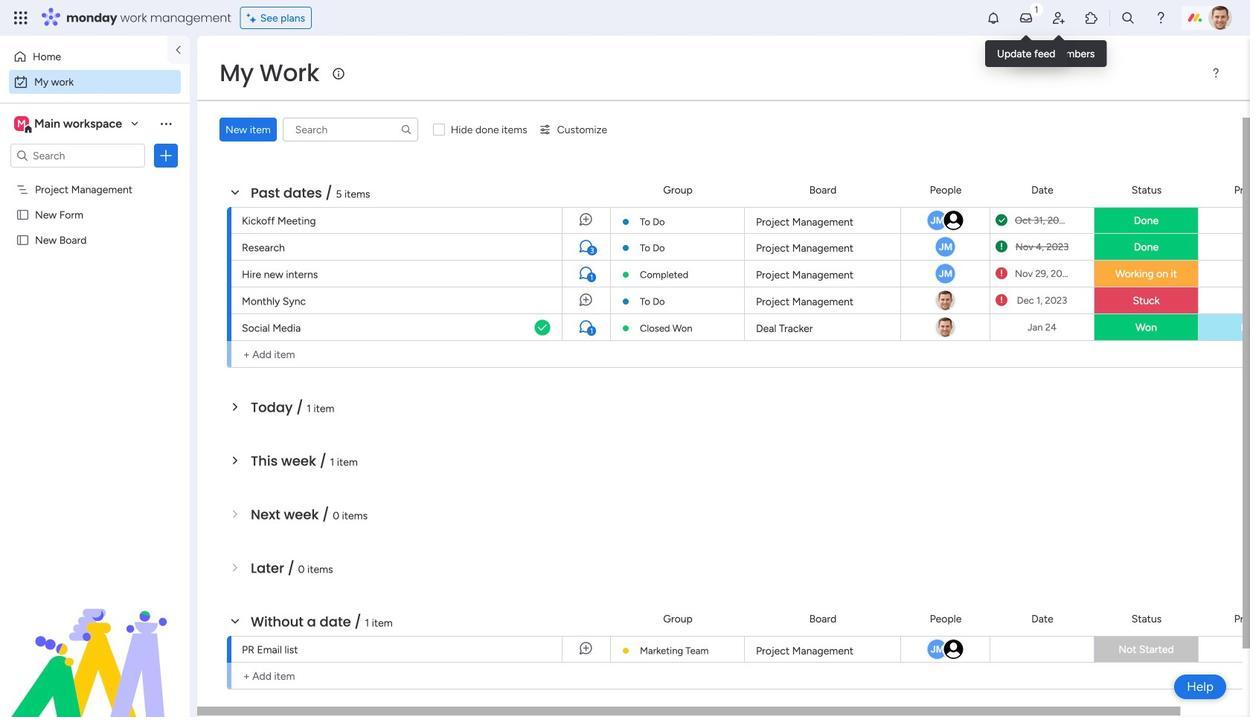 Task type: describe. For each thing, give the bounding box(es) containing it.
1 image
[[1030, 1, 1044, 17]]

menu image
[[1211, 67, 1223, 79]]

update feed image
[[1019, 10, 1034, 25]]

v2 overdue deadline image
[[996, 293, 1008, 308]]

search everything image
[[1121, 10, 1136, 25]]

invite members image
[[1052, 10, 1067, 25]]

v2 done deadline image
[[996, 213, 1008, 227]]

1 vertical spatial option
[[9, 70, 181, 94]]

workspace image
[[14, 115, 29, 132]]

help image
[[1154, 10, 1169, 25]]

rubyanndersson@gmail.com image
[[943, 638, 965, 660]]

Filter dashboard by text search field
[[283, 118, 418, 141]]

0 vertical spatial option
[[9, 45, 159, 69]]

notifications image
[[987, 10, 1001, 25]]



Task type: vqa. For each thing, say whether or not it's contained in the screenshot.
Quick search results list box
no



Task type: locate. For each thing, give the bounding box(es) containing it.
monday marketplace image
[[1085, 10, 1100, 25]]

see plans image
[[247, 9, 260, 26]]

1 vertical spatial v2 overdue deadline image
[[996, 267, 1008, 281]]

jeremy miller image
[[927, 638, 949, 660]]

v2 overdue deadline image
[[996, 240, 1008, 254], [996, 267, 1008, 281]]

lottie animation image
[[0, 567, 190, 717]]

option
[[9, 45, 159, 69], [9, 70, 181, 94], [0, 176, 190, 179]]

search image
[[400, 124, 412, 136]]

terry turtle image
[[1209, 6, 1233, 30]]

lottie animation element
[[0, 567, 190, 717]]

list box
[[0, 174, 190, 454]]

public board image
[[16, 233, 30, 247]]

2 v2 overdue deadline image from the top
[[996, 267, 1008, 281]]

options image
[[159, 148, 173, 163]]

v2 overdue deadline image up v2 overdue deadline icon
[[996, 267, 1008, 281]]

1 v2 overdue deadline image from the top
[[996, 240, 1008, 254]]

0 vertical spatial v2 overdue deadline image
[[996, 240, 1008, 254]]

public board image
[[16, 208, 30, 222]]

v2 overdue deadline image down v2 done deadline image
[[996, 240, 1008, 254]]

None search field
[[283, 118, 418, 141]]

workspace options image
[[159, 116, 173, 131]]

2 vertical spatial option
[[0, 176, 190, 179]]

workspace selection element
[[14, 115, 124, 134]]

Search in workspace field
[[31, 147, 124, 164]]

select product image
[[13, 10, 28, 25]]



